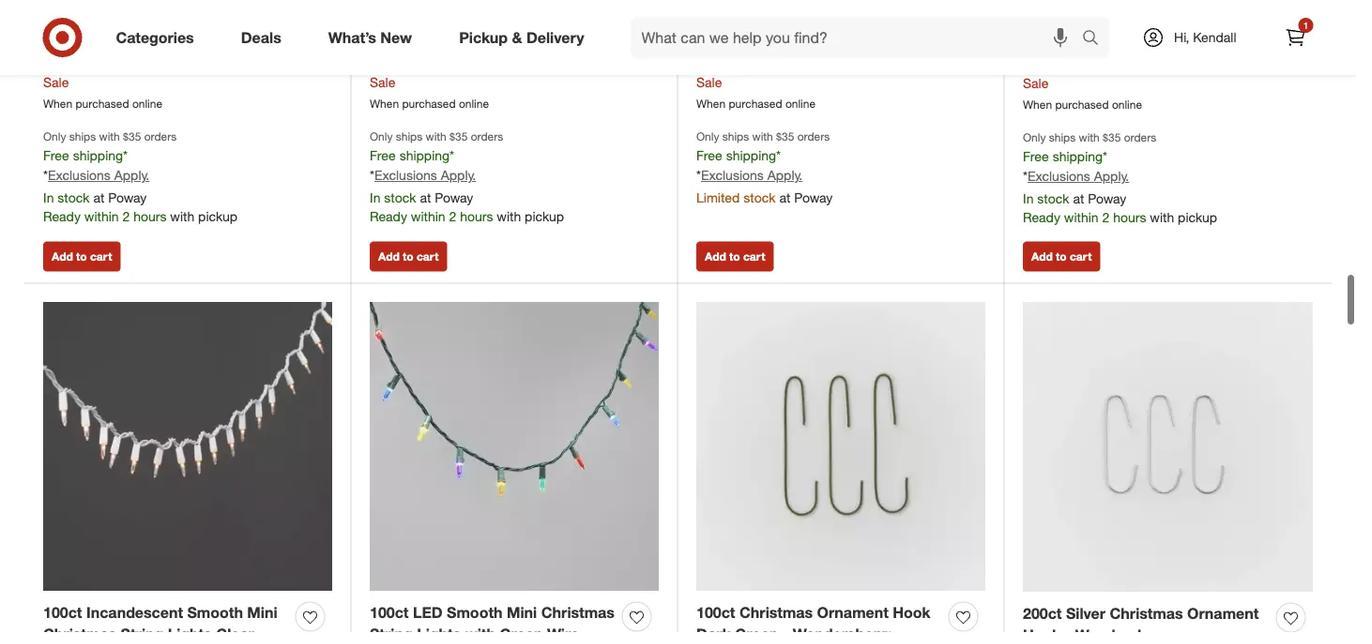 Task type: locate. For each thing, give the bounding box(es) containing it.
100ct for 100ct incandescent smooth mini christmas string lights clea
[[43, 604, 82, 622]]

wondershop up 133
[[43, 7, 118, 23]]

purchased
[[76, 97, 129, 111], [402, 97, 456, 111], [729, 97, 783, 111], [1056, 98, 1110, 112]]

2 horizontal spatial in
[[1024, 191, 1034, 207]]

online inside "$1.80 reg sale when purchased online"
[[132, 97, 163, 111]]

hours for sale
[[1114, 209, 1147, 226]]

*
[[123, 148, 128, 164], [450, 148, 455, 164], [777, 148, 781, 164], [1103, 149, 1108, 165], [43, 167, 48, 184], [370, 167, 375, 184], [697, 167, 701, 184], [1024, 168, 1028, 185]]

$1.80 reg $3.00 sale when purchased online for limited
[[697, 53, 816, 111]]

3 to from the left
[[730, 250, 741, 264]]

1 horizontal spatial in
[[370, 190, 381, 206]]

$35
[[123, 130, 141, 144], [450, 130, 468, 144], [777, 130, 795, 144], [1104, 131, 1122, 145]]

0 horizontal spatial pickup
[[198, 208, 238, 225]]

$1.80 for 111
[[697, 53, 733, 72]]

christmas inside 100ct incandescent smooth mini christmas string lights clea
[[43, 625, 117, 634]]

ships
[[69, 130, 96, 144], [396, 130, 423, 144], [723, 130, 750, 144], [1050, 131, 1076, 145]]

100ct left led
[[370, 604, 409, 622]]

1 horizontal spatial lights
[[417, 625, 461, 634]]

1
[[1304, 19, 1309, 31]]

wondershop up 111
[[697, 7, 772, 23]]

lights inside 100ct led smooth mini christmas string lights with green wire
[[417, 625, 461, 634]]

1 horizontal spatial wondershop link
[[697, 6, 851, 25]]

179 link
[[1024, 26, 1314, 42]]

wondershop link up 111
[[697, 6, 851, 25]]

100ct inside 100ct incandescent smooth mini christmas string lights clea
[[43, 604, 82, 622]]

string inside 100ct led smooth mini christmas string lights with green wire
[[370, 625, 413, 634]]

$1.80 reg $3.00 sale when purchased online
[[697, 53, 816, 111], [1024, 54, 1143, 112]]

0 horizontal spatial $1.80 reg $3.00 sale when purchased online
[[697, 53, 816, 111]]

4 cart from the left
[[1071, 250, 1092, 264]]

2 smooth from the left
[[447, 604, 503, 622]]

ornament
[[817, 604, 889, 622], [1188, 605, 1260, 623]]

100ct left incandescent
[[43, 604, 82, 622]]

3 cart from the left
[[744, 250, 766, 264]]

1 horizontal spatial $3.00
[[760, 55, 792, 71]]

free
[[43, 148, 69, 164], [370, 148, 396, 164], [697, 148, 723, 164], [1024, 149, 1050, 165]]

2 for when
[[123, 208, 130, 225]]

only ships with $35 orders free shipping * * exclusions apply. in stock at  poway ready within 2 hours with pickup
[[43, 130, 238, 225], [370, 130, 564, 225], [1024, 131, 1218, 226]]

smooth inside 100ct led smooth mini christmas string lights with green wire
[[447, 604, 503, 622]]

wondershop link up 179
[[1024, 7, 1178, 26]]

purchased inside $3.00 sale when purchased online
[[402, 97, 456, 111]]

reg down search
[[1064, 56, 1083, 72]]

0 horizontal spatial 2
[[123, 208, 130, 225]]

pickup for purchased
[[525, 208, 564, 225]]

1 vertical spatial hook
[[1024, 626, 1061, 634]]

2 for purchased
[[449, 208, 457, 225]]

smooth
[[187, 604, 243, 622], [447, 604, 503, 622]]

- inside 100ct christmas ornament hook dark green - wondershop™
[[783, 625, 789, 634]]

orders
[[144, 130, 177, 144], [471, 130, 504, 144], [798, 130, 830, 144], [1125, 131, 1157, 145]]

1 mini from the left
[[247, 604, 278, 622]]

stock for 133
[[58, 190, 90, 206]]

1 horizontal spatial hours
[[460, 208, 493, 225]]

1 horizontal spatial -
[[1066, 626, 1072, 634]]

at
[[885, 7, 896, 23], [93, 190, 105, 206], [420, 190, 431, 206], [780, 190, 791, 206], [1074, 191, 1085, 207]]

what's new link
[[312, 17, 436, 58]]

0 horizontal spatial string
[[121, 625, 164, 634]]

at for 179
[[1074, 191, 1085, 207]]

at inside the only at ¬
[[885, 7, 896, 23]]

- right dark
[[783, 625, 789, 634]]

pickup
[[198, 208, 238, 225], [525, 208, 564, 225], [1179, 209, 1218, 226]]

cart for 133
[[90, 250, 112, 264]]

1 horizontal spatial reg
[[737, 55, 756, 71]]

online
[[132, 97, 163, 111], [459, 97, 489, 111], [786, 97, 816, 111], [1113, 98, 1143, 112]]

1 horizontal spatial $1.80 reg $3.00 sale when purchased online
[[1024, 54, 1143, 112]]

0 horizontal spatial $1.80
[[43, 53, 80, 72]]

add
[[52, 250, 73, 264], [378, 250, 400, 264], [705, 250, 727, 264], [1032, 250, 1053, 264]]

reg for 111
[[737, 55, 756, 71]]

1 smooth from the left
[[187, 604, 243, 622]]

wondershop™ inside 100ct christmas ornament hook dark green - wondershop™
[[793, 625, 892, 634]]

at for 133
[[93, 190, 105, 206]]

1 horizontal spatial green
[[735, 625, 779, 634]]

1 horizontal spatial within
[[411, 208, 446, 225]]

0 horizontal spatial hours
[[133, 208, 167, 225]]

only inside the only at ¬
[[854, 7, 881, 23]]

1 link
[[1276, 17, 1317, 58]]

online down the categories
[[132, 97, 163, 111]]

hook inside 200ct silver christmas ornament hook - wondershop™
[[1024, 626, 1061, 634]]

2 horizontal spatial wondershop link
[[1024, 7, 1178, 26]]

2 string from the left
[[370, 625, 413, 634]]

0 horizontal spatial hook
[[893, 604, 931, 622]]

1 horizontal spatial ready
[[370, 208, 407, 225]]

sale inside $3.00 sale when purchased online
[[370, 74, 396, 91]]

mini inside 100ct incandescent smooth mini christmas string lights clea
[[247, 604, 278, 622]]

free for 111
[[697, 148, 723, 164]]

only for 133
[[43, 130, 66, 144]]

ornament inside 100ct christmas ornament hook dark green - wondershop™
[[817, 604, 889, 622]]

reg
[[84, 55, 103, 71], [737, 55, 756, 71], [1064, 56, 1083, 72]]

only ships with $35 orders free shipping * * exclusions apply. in stock at  poway ready within 2 hours with pickup for purchased
[[370, 130, 564, 225]]

christmas
[[542, 604, 615, 622], [740, 604, 813, 622], [1110, 605, 1184, 623], [43, 625, 117, 634]]

1 horizontal spatial wondershop
[[697, 7, 772, 23]]

only
[[854, 7, 881, 23], [43, 130, 66, 144], [370, 130, 393, 144], [697, 130, 720, 144], [1024, 131, 1047, 145]]

100ct inside 100ct christmas ornament hook dark green - wondershop™
[[697, 604, 736, 622]]

ready for purchased
[[370, 208, 407, 225]]

online down pickup
[[459, 97, 489, 111]]

100ct incandescent smooth mini christmas string lights clea link
[[43, 602, 288, 634]]

purchased down search button
[[1056, 98, 1110, 112]]

free for 179
[[1024, 149, 1050, 165]]

0 horizontal spatial lights
[[168, 625, 212, 634]]

apply. for 133
[[114, 167, 150, 184]]

online up only ships with $35 orders free shipping * * exclusions apply. limited stock at  poway
[[786, 97, 816, 111]]

1 100ct from the left
[[43, 604, 82, 622]]

200ct silver christmas ornament hook - wondershop™
[[1024, 605, 1260, 634]]

with inside only ships with $35 orders free shipping * * exclusions apply. limited stock at  poway
[[753, 130, 774, 144]]

add to cart
[[52, 250, 112, 264], [378, 250, 439, 264], [705, 250, 766, 264], [1032, 250, 1092, 264]]

111 link
[[697, 25, 986, 41]]

cart for 111
[[744, 250, 766, 264]]

$1.80 for 133
[[43, 53, 80, 72]]

apply. for 111
[[768, 167, 803, 184]]

0 horizontal spatial in
[[43, 190, 54, 206]]

poway inside only ships with $35 orders free shipping * * exclusions apply. limited stock at  poway
[[795, 190, 833, 206]]

add to cart button for 111
[[697, 242, 774, 272]]

smooth right incandescent
[[187, 604, 243, 622]]

wondershop link up 133
[[43, 6, 197, 25]]

2 lights from the left
[[417, 625, 461, 634]]

2 for sale
[[1103, 209, 1110, 226]]

deals link
[[225, 17, 305, 58]]

string inside 100ct incandescent smooth mini christmas string lights clea
[[121, 625, 164, 634]]

add for 133
[[52, 250, 73, 264]]

$1.80 for 179
[[1024, 54, 1060, 73]]

3 add to cart from the left
[[705, 250, 766, 264]]

2 horizontal spatial $1.80
[[1024, 54, 1060, 73]]

0 horizontal spatial green
[[500, 625, 543, 634]]

purchased down new
[[402, 97, 456, 111]]

0 horizontal spatial ready
[[43, 208, 81, 225]]

wondershop™
[[793, 625, 892, 634], [1076, 626, 1174, 634]]

with inside 100ct led smooth mini christmas string lights with green wire
[[465, 625, 496, 634]]

100ct
[[43, 604, 82, 622], [370, 604, 409, 622], [697, 604, 736, 622]]

reg down 111
[[737, 55, 756, 71]]

4 add to cart button from the left
[[1024, 242, 1101, 272]]

shipping inside only ships with $35 orders free shipping * * exclusions apply. limited stock at  poway
[[726, 148, 777, 164]]

apply. inside only ships with $35 orders free shipping * * exclusions apply. limited stock at  poway
[[768, 167, 803, 184]]

1 horizontal spatial 2
[[449, 208, 457, 225]]

100ct inside 100ct led smooth mini christmas string lights with green wire
[[370, 604, 409, 622]]

shipping
[[73, 148, 123, 164], [400, 148, 450, 164], [726, 148, 777, 164], [1053, 149, 1103, 165]]

2 horizontal spatial within
[[1065, 209, 1099, 226]]

0 horizontal spatial ornament
[[817, 604, 889, 622]]

shipping for 179
[[1053, 149, 1103, 165]]

2 horizontal spatial 100ct
[[697, 604, 736, 622]]

1 horizontal spatial mini
[[507, 604, 537, 622]]

exclusions for 133
[[48, 167, 111, 184]]

2 green from the left
[[735, 625, 779, 634]]

exclusions apply. link for 179
[[1028, 168, 1130, 185]]

smooth right led
[[447, 604, 503, 622]]

when
[[43, 97, 72, 111], [370, 97, 399, 111], [697, 97, 726, 111], [1024, 98, 1053, 112]]

to for 179
[[1057, 250, 1067, 264]]

$35 for 179
[[1104, 131, 1122, 145]]

2 horizontal spatial only ships with $35 orders free shipping * * exclusions apply. in stock at  poway ready within 2 hours with pickup
[[1024, 131, 1218, 226]]

hook
[[893, 604, 931, 622], [1024, 626, 1061, 634]]

1 green from the left
[[500, 625, 543, 634]]

reg down 133
[[84, 55, 103, 71]]

$1.80 inside "$1.80 reg sale when purchased online"
[[43, 53, 80, 72]]

green left wire
[[500, 625, 543, 634]]

0 horizontal spatial wondershop link
[[43, 6, 197, 25]]

wondershop for limited
[[697, 7, 772, 23]]

1 horizontal spatial $1.80
[[697, 53, 733, 72]]

reg inside "$1.80 reg sale when purchased online"
[[84, 55, 103, 71]]

0 vertical spatial hook
[[893, 604, 931, 622]]

2 add from the left
[[378, 250, 400, 264]]

1 horizontal spatial hook
[[1024, 626, 1061, 634]]

in for sale
[[1024, 191, 1034, 207]]

ready
[[43, 208, 81, 225], [370, 208, 407, 225], [1024, 209, 1061, 226]]

add to cart button for 133
[[43, 242, 121, 272]]

mini inside 100ct led smooth mini christmas string lights with green wire
[[507, 604, 537, 622]]

4 add from the left
[[1032, 250, 1053, 264]]

0 horizontal spatial wondershop™
[[793, 625, 892, 634]]

1 horizontal spatial smooth
[[447, 604, 503, 622]]

1 horizontal spatial only ships with $35 orders free shipping * * exclusions apply. in stock at  poway ready within 2 hours with pickup
[[370, 130, 564, 225]]

$3.00 down search
[[1087, 56, 1119, 72]]

in
[[43, 190, 54, 206], [370, 190, 381, 206], [1024, 191, 1034, 207]]

0 horizontal spatial reg
[[84, 55, 103, 71]]

stock
[[58, 190, 90, 206], [384, 190, 417, 206], [744, 190, 776, 206], [1038, 191, 1070, 207]]

2 horizontal spatial wondershop
[[1024, 8, 1099, 24]]

2 horizontal spatial $3.00
[[1087, 56, 1119, 72]]

green right dark
[[735, 625, 779, 634]]

3 add from the left
[[705, 250, 727, 264]]

online down search button
[[1113, 98, 1143, 112]]

0 horizontal spatial wondershop
[[43, 7, 118, 23]]

ships for 179
[[1050, 131, 1076, 145]]

poway
[[108, 190, 147, 206], [435, 190, 474, 206], [795, 190, 833, 206], [1089, 191, 1127, 207]]

$3.00 sale when purchased online
[[370, 53, 489, 111]]

exclusions inside only ships with $35 orders free shipping * * exclusions apply. limited stock at  poway
[[701, 167, 764, 184]]

1 horizontal spatial string
[[370, 625, 413, 634]]

string for incandescent
[[121, 625, 164, 634]]

1 lights from the left
[[168, 625, 212, 634]]

hours for purchased
[[460, 208, 493, 225]]

1 horizontal spatial ornament
[[1188, 605, 1260, 623]]

lights down led
[[417, 625, 461, 634]]

0 horizontal spatial -
[[783, 625, 789, 634]]

1 string from the left
[[121, 625, 164, 634]]

0 horizontal spatial only ships with $35 orders free shipping * * exclusions apply. in stock at  poway ready within 2 hours with pickup
[[43, 130, 238, 225]]

mini for 100ct led smooth mini christmas string lights with green wire 
[[507, 604, 537, 622]]

when inside $3.00 sale when purchased online
[[370, 97, 399, 111]]

shipping for 133
[[73, 148, 123, 164]]

0 horizontal spatial within
[[84, 208, 119, 225]]

$1.80 reg $3.00 sale when purchased online down 111
[[697, 53, 816, 111]]

111
[[755, 26, 774, 40]]

orders for 133
[[144, 130, 177, 144]]

lights down incandescent
[[168, 625, 212, 634]]

1 horizontal spatial 100ct
[[370, 604, 409, 622]]

4 add to cart from the left
[[1032, 250, 1092, 264]]

free for 133
[[43, 148, 69, 164]]

lights inside 100ct incandescent smooth mini christmas string lights clea
[[168, 625, 212, 634]]

sale
[[43, 74, 69, 91], [370, 74, 396, 91], [697, 74, 723, 91], [1024, 75, 1049, 92]]

1 cart from the left
[[90, 250, 112, 264]]

apply.
[[114, 167, 150, 184], [441, 167, 476, 184], [768, 167, 803, 184], [1095, 168, 1130, 185]]

100ct up dark
[[697, 604, 736, 622]]

1 add from the left
[[52, 250, 73, 264]]

wondershop up 179
[[1024, 8, 1099, 24]]

within
[[84, 208, 119, 225], [411, 208, 446, 225], [1065, 209, 1099, 226]]

cart for 179
[[1071, 250, 1092, 264]]

pickup for sale
[[1179, 209, 1218, 226]]

100ct led smooth mini christmas string lights with green wire 
[[370, 604, 615, 634]]

0 horizontal spatial 100ct
[[43, 604, 82, 622]]

1 add to cart from the left
[[52, 250, 112, 264]]

wondershop link for limited
[[697, 6, 851, 25]]

at inside only ships with $35 orders free shipping * * exclusions apply. limited stock at  poway
[[780, 190, 791, 206]]

100ct led smooth mini christmas string lights with green wire - wondershop™ image
[[370, 302, 659, 592], [370, 302, 659, 592]]

only inside only ships with $35 orders free shipping * * exclusions apply. limited stock at  poway
[[697, 130, 720, 144]]

ships inside only ships with $35 orders free shipping * * exclusions apply. limited stock at  poway
[[723, 130, 750, 144]]

$3.00 down 111
[[760, 55, 792, 71]]

exclusions
[[48, 167, 111, 184], [375, 167, 437, 184], [701, 167, 764, 184], [1028, 168, 1091, 185]]

200ct silver christmas ornament hook - wondershop™ image
[[1024, 302, 1314, 593]]

$1.80 reg $3.00 sale when purchased online down search
[[1024, 54, 1143, 112]]

2 mini from the left
[[507, 604, 537, 622]]

0 horizontal spatial $3.00
[[370, 53, 407, 72]]

-
[[783, 625, 789, 634], [1066, 626, 1072, 634]]

orders inside only ships with $35 orders free shipping * * exclusions apply. limited stock at  poway
[[798, 130, 830, 144]]

2 horizontal spatial ready
[[1024, 209, 1061, 226]]

wondershop
[[43, 7, 118, 23], [697, 7, 772, 23], [1024, 8, 1099, 24]]

3 100ct from the left
[[697, 604, 736, 622]]

cart
[[90, 250, 112, 264], [417, 250, 439, 264], [744, 250, 766, 264], [1071, 250, 1092, 264]]

green
[[500, 625, 543, 634], [735, 625, 779, 634]]

only for 179
[[1024, 131, 1047, 145]]

reg for 179
[[1064, 56, 1083, 72]]

lights
[[168, 625, 212, 634], [417, 625, 461, 634]]

1 horizontal spatial pickup
[[525, 208, 564, 225]]

0 horizontal spatial smooth
[[187, 604, 243, 622]]

add to cart for 179
[[1032, 250, 1092, 264]]

$3.00
[[370, 53, 407, 72], [760, 55, 792, 71], [1087, 56, 1119, 72]]

wondershop™ inside 200ct silver christmas ornament hook - wondershop™
[[1076, 626, 1174, 634]]

- down silver
[[1066, 626, 1072, 634]]

2 horizontal spatial 2
[[1103, 209, 1110, 226]]

string
[[121, 625, 164, 634], [370, 625, 413, 634]]

with
[[99, 130, 120, 144], [426, 130, 447, 144], [753, 130, 774, 144], [1080, 131, 1100, 145], [170, 208, 195, 225], [497, 208, 521, 225], [1151, 209, 1175, 226], [465, 625, 496, 634]]

hours
[[133, 208, 167, 225], [460, 208, 493, 225], [1114, 209, 1147, 226]]

purchased up only ships with $35 orders free shipping * * exclusions apply. limited stock at  poway
[[729, 97, 783, 111]]

mini
[[247, 604, 278, 622], [507, 604, 537, 622]]

1 horizontal spatial wondershop™
[[1076, 626, 1174, 634]]

$35 inside only ships with $35 orders free shipping * * exclusions apply. limited stock at  poway
[[777, 130, 795, 144]]

within for sale
[[1065, 209, 1099, 226]]

orders for 179
[[1125, 131, 1157, 145]]

2
[[123, 208, 130, 225], [449, 208, 457, 225], [1103, 209, 1110, 226]]

online inside $3.00 sale when purchased online
[[459, 97, 489, 111]]

2 cart from the left
[[417, 250, 439, 264]]

hi, kendall
[[1175, 29, 1237, 46]]

stock inside only ships with $35 orders free shipping * * exclusions apply. limited stock at  poway
[[744, 190, 776, 206]]

2 add to cart from the left
[[378, 250, 439, 264]]

add to cart button for 179
[[1024, 242, 1101, 272]]

lights for incandescent
[[168, 625, 212, 634]]

2 horizontal spatial pickup
[[1179, 209, 1218, 226]]

1 to from the left
[[76, 250, 87, 264]]

shipping for 111
[[726, 148, 777, 164]]

100ct christmas ornament hook dark green - wondershop™
[[697, 604, 931, 634]]

2 horizontal spatial hours
[[1114, 209, 1147, 226]]

100ct incandescent smooth mini christmas string lights clear with white wire - wondershop™ image
[[43, 302, 332, 592], [43, 302, 332, 592]]

sale inside "$1.80 reg sale when purchased online"
[[43, 74, 69, 91]]

wondershop link
[[43, 6, 197, 25], [697, 6, 851, 25], [1024, 7, 1178, 26]]

3 add to cart button from the left
[[697, 242, 774, 272]]

2 100ct from the left
[[370, 604, 409, 622]]

0 horizontal spatial mini
[[247, 604, 278, 622]]

smooth inside 100ct incandescent smooth mini christmas string lights clea
[[187, 604, 243, 622]]

to
[[76, 250, 87, 264], [403, 250, 414, 264], [730, 250, 741, 264], [1057, 250, 1067, 264]]

pickup & delivery link
[[443, 17, 608, 58]]

$3.00 down new
[[370, 53, 407, 72]]

100ct christmas ornament hook dark green - wondershop™ image
[[697, 302, 986, 592]]

add to cart button
[[43, 242, 121, 272], [370, 242, 447, 272], [697, 242, 774, 272], [1024, 242, 1101, 272]]

stock for 179
[[1038, 191, 1070, 207]]

add to cart for 133
[[52, 250, 112, 264]]

100ct incandescent smooth mini christmas string lights clea
[[43, 604, 278, 634]]

$3.00 inside $3.00 sale when purchased online
[[370, 53, 407, 72]]

purchased down 133
[[76, 97, 129, 111]]

exclusions apply. link
[[48, 167, 150, 184], [375, 167, 476, 184], [701, 167, 803, 184], [1028, 168, 1130, 185]]

4 to from the left
[[1057, 250, 1067, 264]]

133 link
[[43, 25, 332, 41]]

add to cart for 111
[[705, 250, 766, 264]]

kendall
[[1194, 29, 1237, 46]]

exclusions apply. link for 133
[[48, 167, 150, 184]]

free inside only ships with $35 orders free shipping * * exclusions apply. limited stock at  poway
[[697, 148, 723, 164]]

1 add to cart button from the left
[[43, 242, 121, 272]]

$1.80
[[43, 53, 80, 72], [697, 53, 733, 72], [1024, 54, 1060, 73]]

2 horizontal spatial reg
[[1064, 56, 1083, 72]]

&
[[512, 28, 523, 47]]



Task type: vqa. For each thing, say whether or not it's contained in the screenshot.
cost at the top left of the page
no



Task type: describe. For each thing, give the bounding box(es) containing it.
poway for 111
[[795, 190, 833, 206]]

pickup
[[459, 28, 508, 47]]

100ct led smooth mini christmas string lights with green wire link
[[370, 602, 615, 634]]

limited
[[697, 190, 740, 206]]

at for 111
[[780, 190, 791, 206]]

poway for 179
[[1089, 191, 1127, 207]]

reg for 133
[[84, 55, 103, 71]]

100ct for 100ct christmas ornament hook dark green - wondershop™
[[697, 604, 736, 622]]

purchased inside "$1.80 reg sale when purchased online"
[[76, 97, 129, 111]]

silver
[[1067, 605, 1106, 623]]

in for purchased
[[370, 190, 381, 206]]

categories link
[[100, 17, 218, 58]]

green inside 100ct christmas ornament hook dark green - wondershop™
[[735, 625, 779, 634]]

to for 111
[[730, 250, 741, 264]]

delivery
[[527, 28, 585, 47]]

- inside 200ct silver christmas ornament hook - wondershop™
[[1066, 626, 1072, 634]]

only ships with $35 orders free shipping * * exclusions apply. in stock at  poway ready within 2 hours with pickup for sale
[[1024, 131, 1218, 226]]

dark
[[697, 625, 731, 634]]

179
[[1082, 26, 1101, 41]]

when inside "$1.80 reg sale when purchased online"
[[43, 97, 72, 111]]

hook inside 100ct christmas ornament hook dark green - wondershop™
[[893, 604, 931, 622]]

$1.80 reg sale when purchased online
[[43, 53, 163, 111]]

200ct silver christmas ornament hook - wondershop™ link
[[1024, 603, 1270, 634]]

100ct christmas ornament hook dark green - wondershop™ link
[[697, 602, 942, 634]]

search
[[1074, 30, 1120, 48]]

$3.00 for in
[[1087, 56, 1119, 72]]

only ships with $35 orders free shipping * * exclusions apply. limited stock at  poway
[[697, 130, 833, 206]]

orders for 111
[[798, 130, 830, 144]]

apply. for 179
[[1095, 168, 1130, 185]]

only ships with $35 orders free shipping * * exclusions apply. in stock at  poway ready within 2 hours with pickup for when
[[43, 130, 238, 225]]

string for led
[[370, 625, 413, 634]]

2 add to cart button from the left
[[370, 242, 447, 272]]

200ct
[[1024, 605, 1063, 623]]

incandescent
[[86, 604, 183, 622]]

wondershop link for in
[[1024, 7, 1178, 26]]

in for when
[[43, 190, 54, 206]]

christmas inside 100ct led smooth mini christmas string lights with green wire
[[542, 604, 615, 622]]

christmas inside 100ct christmas ornament hook dark green - wondershop™
[[740, 604, 813, 622]]

ready for when
[[43, 208, 81, 225]]

$1.80 reg $3.00 sale when purchased online for in
[[1024, 54, 1143, 112]]

smooth for incandescent
[[187, 604, 243, 622]]

exclusions for 111
[[701, 167, 764, 184]]

within for purchased
[[411, 208, 446, 225]]

only for 111
[[697, 130, 720, 144]]

133
[[101, 26, 120, 40]]

ready for sale
[[1024, 209, 1061, 226]]

new
[[381, 28, 412, 47]]

¬
[[900, 6, 912, 24]]

$3.00 for limited
[[760, 55, 792, 71]]

categories
[[116, 28, 194, 47]]

$35 for 111
[[777, 130, 795, 144]]

deals
[[241, 28, 281, 47]]

lights for led
[[417, 625, 461, 634]]

poway for 133
[[108, 190, 147, 206]]

green inside 100ct led smooth mini christmas string lights with green wire
[[500, 625, 543, 634]]

ornament inside 200ct silver christmas ornament hook - wondershop™
[[1188, 605, 1260, 623]]

wire
[[547, 625, 580, 634]]

led
[[413, 604, 443, 622]]

100ct for 100ct led smooth mini christmas string lights with green wire 
[[370, 604, 409, 622]]

$35 for 133
[[123, 130, 141, 144]]

2 to from the left
[[403, 250, 414, 264]]

ships for 133
[[69, 130, 96, 144]]

hours for when
[[133, 208, 167, 225]]

to for 133
[[76, 250, 87, 264]]

exclusions for 179
[[1028, 168, 1091, 185]]

pickup & delivery
[[459, 28, 585, 47]]

add for 179
[[1032, 250, 1053, 264]]

only at ¬
[[854, 6, 912, 24]]

christmas inside 200ct silver christmas ornament hook - wondershop™
[[1110, 605, 1184, 623]]

exclusions apply. link for 111
[[701, 167, 803, 184]]

what's
[[328, 28, 376, 47]]

mini for 100ct incandescent smooth mini christmas string lights clea
[[247, 604, 278, 622]]

What can we help you find? suggestions appear below search field
[[631, 17, 1088, 58]]

add for 111
[[705, 250, 727, 264]]

within for when
[[84, 208, 119, 225]]

wondershop for in
[[1024, 8, 1099, 24]]

what's new
[[328, 28, 412, 47]]

smooth for led
[[447, 604, 503, 622]]

search button
[[1074, 17, 1120, 62]]

pickup for when
[[198, 208, 238, 225]]

hi,
[[1175, 29, 1190, 46]]

stock for 111
[[744, 190, 776, 206]]

ships for 111
[[723, 130, 750, 144]]



